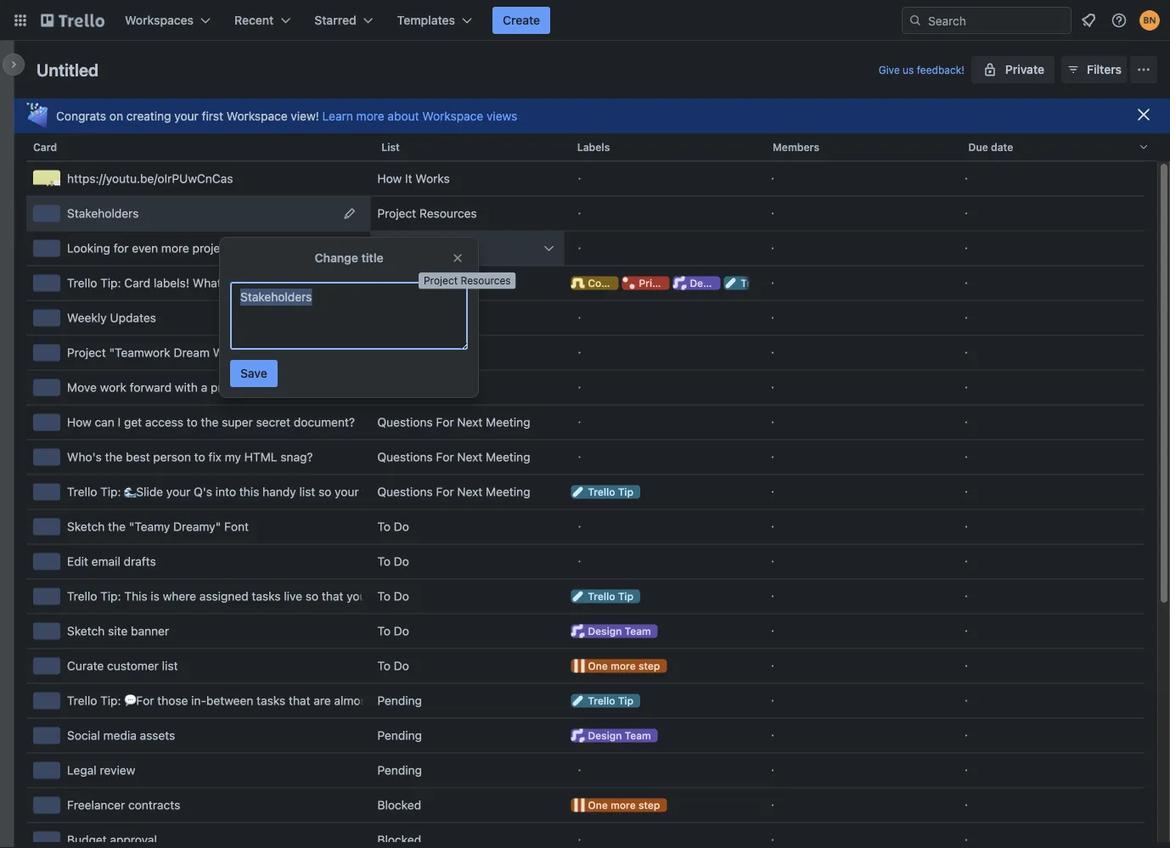 Task type: locate. For each thing, give the bounding box(es) containing it.
0 horizontal spatial can
[[95, 415, 115, 430]]

curate customer list link
[[33, 650, 364, 684]]

1 trello tip button from the top
[[564, 475, 758, 509]]

color: orange, title: "one more step" element for blocked
[[571, 799, 667, 813]]

row containing freelancer contracts
[[26, 788, 1145, 823]]

do down trello tip: this is where assigned tasks live so that your team can see who's working on what and when it's due.
[[394, 625, 409, 639]]

1 vertical spatial questions
[[378, 450, 433, 464]]

the left "teamy
[[108, 520, 126, 534]]

to do up done
[[378, 659, 409, 673]]

super
[[222, 415, 253, 430]]

0 vertical spatial color: orange, title: "one more step" element
[[571, 660, 667, 673]]

1 questions from the top
[[378, 415, 433, 430]]

color: purple, title: "design team" element
[[673, 277, 753, 290], [571, 625, 658, 639], [571, 729, 658, 743]]

1 workspace from the left
[[227, 109, 288, 123]]

2 do from the top
[[394, 555, 409, 569]]

in-
[[191, 694, 206, 708]]

card inside button
[[33, 141, 57, 153]]

the left best
[[105, 450, 123, 464]]

1 color: orange, title: "one more step" element from the top
[[571, 660, 667, 673]]

3 to from the top
[[378, 590, 391, 604]]

0 horizontal spatial list
[[162, 659, 178, 673]]

2 blocked from the top
[[378, 834, 422, 848]]

3 for from the top
[[436, 485, 454, 499]]

legal review
[[67, 764, 135, 778]]

2 one more step from the top
[[588, 800, 660, 812]]

3 do from the top
[[394, 590, 409, 604]]

can left 'i'
[[95, 415, 115, 430]]

0 horizontal spatial for
[[114, 241, 129, 255]]

tasks right between
[[257, 694, 286, 708]]

3 to do from the top
[[378, 590, 409, 604]]

2 trello tip button from the top
[[564, 580, 758, 614]]

1 horizontal spatial on
[[429, 485, 442, 499]]

list right the handy
[[299, 485, 315, 499]]

4 tip: from the top
[[100, 694, 121, 708]]

tasks left "live"
[[252, 590, 281, 604]]

resources for row containing stakeholders
[[420, 206, 477, 220]]

do
[[394, 520, 409, 534], [394, 555, 409, 569], [394, 590, 409, 604], [394, 625, 409, 639], [394, 659, 409, 673]]

tip: up weekly updates
[[100, 276, 121, 290]]

do up "but"
[[394, 659, 409, 673]]

change title
[[315, 251, 384, 265]]

0 vertical spatial sketch
[[67, 520, 105, 534]]

4 row from the top
[[26, 231, 1145, 266]]

launch
[[250, 346, 290, 360]]

on inside trello tip: this is where assigned tasks live so that your team can see who's working on what and when it's due. link
[[533, 590, 546, 604]]

19 row from the top
[[26, 754, 1145, 788]]

list up those
[[162, 659, 178, 673]]

move work forward with a project plan
[[67, 381, 276, 395]]

social media assets
[[67, 729, 175, 743]]

for for so
[[436, 485, 454, 499]]

sketch for sketch site banner
[[67, 625, 105, 639]]

1 row from the top
[[26, 127, 1158, 167]]

0 horizontal spatial that
[[289, 694, 311, 708]]

for left even
[[114, 241, 129, 255]]

trello tip button for trello tip: this is where assigned tasks live so that your team can see who's working on what and when it's due.
[[564, 580, 758, 614]]

blocked for freelancer contracts
[[378, 799, 422, 813]]

20 row from the top
[[26, 788, 1145, 823]]

with
[[175, 381, 198, 395]]

4 to do from the top
[[378, 625, 409, 639]]

2 for from the top
[[436, 450, 454, 464]]

6 row from the top
[[26, 301, 1145, 336]]

1 vertical spatial can
[[405, 590, 425, 604]]

on
[[110, 109, 123, 123], [429, 485, 442, 499], [533, 590, 546, 604]]

tasks
[[252, 590, 281, 604], [257, 694, 286, 708]]

2 color: orange, title: "one more step" element from the top
[[571, 799, 667, 813]]

3 row from the top
[[26, 196, 1145, 231]]

0 vertical spatial trello tip button
[[564, 475, 758, 509]]

1 vertical spatial design team
[[588, 626, 651, 638]]

2 vertical spatial design team
[[588, 730, 651, 742]]

2 questions for next meeting from the top
[[378, 450, 531, 464]]

1 next from the top
[[457, 415, 483, 430]]

row containing weekly updates
[[26, 301, 1145, 336]]

1 vertical spatial color: purple, title: "design team" element
[[571, 625, 658, 639]]

due
[[969, 141, 989, 153]]

0 vertical spatial can
[[95, 415, 115, 430]]

1 vertical spatial color: orange, title: "one more step" element
[[571, 799, 667, 813]]

row containing sketch site banner
[[26, 614, 1145, 649]]

your left the keeps
[[335, 485, 359, 499]]

to do for curate customer list
[[378, 659, 409, 673]]

snag?
[[281, 450, 313, 464]]

management
[[234, 241, 306, 255]]

on left what
[[533, 590, 546, 604]]

1 vertical spatial one
[[588, 800, 608, 812]]

Untitled text field
[[26, 54, 109, 86]]

1 vertical spatial one more step
[[588, 800, 660, 812]]

1 vertical spatial blocked
[[378, 834, 422, 848]]

do for curate customer list
[[394, 659, 409, 673]]

give
[[879, 64, 900, 76]]

to do for sketch the "teamy dreamy" font
[[378, 520, 409, 534]]

2 vertical spatial for
[[436, 485, 454, 499]]

18 row from the top
[[26, 719, 1145, 754]]

trello tip for trello tip: this is where assigned tasks live so that your team can see who's working on what and when it's due.
[[588, 591, 634, 603]]

3 tip: from the top
[[100, 590, 121, 604]]

title
[[361, 251, 384, 265]]

0 vertical spatial step
[[639, 661, 660, 673]]

project for row containing trello tip: card labels! what do they mean? (click for more info)
[[378, 276, 417, 290]]

project inside cell
[[378, 241, 417, 255]]

2 row from the top
[[26, 161, 1145, 196]]

mean?
[[269, 276, 305, 290]]

1 one more step from the top
[[588, 661, 660, 673]]

0 vertical spatial one more step button
[[564, 650, 758, 684]]

to right access on the left of the page
[[187, 415, 198, 430]]

trello tip for trello tip: 🌊slide your q's into this handy list so your team keeps on flowing.
[[588, 486, 634, 498]]

drafts
[[124, 555, 156, 569]]

card left labels!
[[124, 276, 151, 290]]

next for so
[[457, 485, 483, 499]]

tip
[[771, 277, 787, 289], [618, 486, 634, 498], [618, 591, 634, 603], [618, 695, 634, 707]]

0 horizontal spatial workspace
[[227, 109, 288, 123]]

2 design team button from the top
[[564, 719, 758, 753]]

the inside 'how can i get access to the super secret document?' link
[[201, 415, 219, 430]]

2 one from the top
[[588, 800, 608, 812]]

row containing budget approval
[[26, 823, 1145, 849]]

design team button for pending
[[564, 719, 758, 753]]

close popover image
[[451, 252, 465, 265]]

5 to from the top
[[378, 659, 391, 673]]

0 vertical spatial design team
[[690, 277, 753, 289]]

pending for assets
[[378, 729, 422, 743]]

plan
[[253, 381, 276, 395]]

labels!
[[154, 276, 189, 290]]

1 to from the top
[[378, 520, 391, 534]]

almost
[[334, 694, 371, 708]]

what
[[193, 276, 222, 290]]

to for "teamy
[[378, 520, 391, 534]]

1 vertical spatial tasks
[[257, 694, 286, 708]]

2 tip: from the top
[[100, 485, 121, 499]]

project resources cell
[[371, 232, 564, 266]]

trello tip for trello tip: 💬for those in-between tasks that are almost done but also awaiting one last step.
[[588, 695, 634, 707]]

1 vertical spatial on
[[429, 485, 442, 499]]

first
[[202, 109, 223, 123]]

1 horizontal spatial how
[[378, 172, 402, 186]]

1 vertical spatial the
[[105, 450, 123, 464]]

2 horizontal spatial on
[[533, 590, 546, 604]]

tip: inside trello tip: this is where assigned tasks live so that your team can see who's working on what and when it's due. link
[[100, 590, 121, 604]]

tip for trello tip: this is where assigned tasks live so that your team can see who's working on what and when it's due.
[[618, 591, 634, 603]]

1 vertical spatial design
[[588, 626, 622, 638]]

on left creating at top left
[[110, 109, 123, 123]]

Search field
[[923, 8, 1071, 33]]

0 vertical spatial pending
[[378, 694, 422, 708]]

open information menu image
[[1111, 12, 1128, 29]]

0 vertical spatial to
[[187, 415, 198, 430]]

0 horizontal spatial how
[[67, 415, 92, 430]]

21 row from the top
[[26, 823, 1145, 849]]

0 vertical spatial one more step
[[588, 661, 660, 673]]

12 row from the top
[[26, 510, 1145, 545]]

how can i get access to the super secret document? link
[[33, 406, 364, 440]]

0 vertical spatial meeting
[[486, 415, 531, 430]]

table
[[14, 127, 1171, 849]]

7 row from the top
[[26, 336, 1145, 370]]

weekly
[[67, 311, 107, 325]]

4 to from the top
[[378, 625, 391, 639]]

document?
[[294, 415, 355, 430]]

that right "live"
[[322, 590, 344, 604]]

2 vertical spatial questions
[[378, 485, 433, 499]]

2 vertical spatial pending
[[378, 764, 422, 778]]

banner
[[131, 625, 169, 639]]

project up what
[[193, 241, 231, 255]]

the inside who's the best person to fix my html snag? link
[[105, 450, 123, 464]]

team left see
[[374, 590, 402, 604]]

so inside trello tip: 🌊slide your q's into this handy list so your team keeps on flowing. link
[[319, 485, 332, 499]]

customer
[[107, 659, 159, 673]]

2 vertical spatial team
[[625, 730, 651, 742]]

17 row from the top
[[26, 684, 1145, 719]]

1 horizontal spatial card
[[124, 276, 151, 290]]

2 vertical spatial questions for next meeting
[[378, 485, 531, 499]]

to do left see
[[378, 590, 409, 604]]

0 vertical spatial tasks
[[252, 590, 281, 604]]

budget approval
[[67, 834, 157, 848]]

1 vertical spatial pending
[[378, 729, 422, 743]]

views
[[487, 109, 518, 123]]

3 meeting from the top
[[486, 485, 531, 499]]

row containing trello tip: this is where assigned tasks live so that your team can see who's working on what and when it's due.
[[26, 579, 1145, 614]]

2 vertical spatial color: purple, title: "design team" element
[[571, 729, 658, 743]]

for down change title
[[343, 276, 358, 290]]

3 questions from the top
[[378, 485, 433, 499]]

1 meeting from the top
[[486, 415, 531, 430]]

1 vertical spatial how
[[67, 415, 92, 430]]

9 row from the top
[[26, 405, 1145, 440]]

primary element
[[0, 0, 1171, 41]]

1 questions for next meeting from the top
[[378, 415, 531, 430]]

1 step from the top
[[639, 661, 660, 673]]

1 design team button from the top
[[564, 615, 758, 649]]

feedback!
[[917, 64, 965, 76]]

trello tip button for trello tip: 🌊slide your q's into this handy list so your team keeps on flowing.
[[564, 475, 758, 509]]

project resources tooltip
[[419, 273, 516, 289]]

0 vertical spatial questions for next meeting
[[378, 415, 531, 430]]

who's the best person to fix my html snag? link
[[33, 441, 364, 475]]

freelancer
[[67, 799, 125, 813]]

sketch left site
[[67, 625, 105, 639]]

11 row from the top
[[26, 475, 1145, 510]]

sketch for sketch the "teamy dreamy" font
[[67, 520, 105, 534]]

questions for next meeting for so
[[378, 485, 531, 499]]

to left fix
[[194, 450, 205, 464]]

10 row from the top
[[26, 440, 1145, 475]]

team inside trello tip: 🌊slide your q's into this handy list so your team keeps on flowing. link
[[362, 485, 390, 499]]

meeting
[[486, 415, 531, 430], [486, 450, 531, 464], [486, 485, 531, 499]]

color: sky, title: "trello tip" element for trello tip: 🌊slide your q's into this handy list so your team keeps on flowing.
[[571, 486, 641, 499]]

about
[[388, 109, 419, 123]]

fix
[[209, 450, 222, 464]]

1 horizontal spatial workspace
[[423, 109, 484, 123]]

trello tip: 🌊slide your q's into this handy list so your team keeps on flowing.
[[67, 485, 489, 499]]

1 vertical spatial step
[[639, 800, 660, 812]]

2 vertical spatial the
[[108, 520, 126, 534]]

how it works
[[378, 172, 450, 186]]

step
[[639, 661, 660, 673], [639, 800, 660, 812]]

back to home image
[[41, 7, 105, 34]]

2 sketch from the top
[[67, 625, 105, 639]]

to do up trello tip: this is where assigned tasks live so that your team can see who's working on what and when it's due.
[[378, 555, 409, 569]]

14 row from the top
[[26, 579, 1145, 614]]

row containing trello tip: 💬for those in-between tasks that are almost done but also awaiting one last step.
[[26, 684, 1145, 719]]

font
[[224, 520, 249, 534]]

to do down trello tip: this is where assigned tasks live so that your team can see who's working on what and when it's due.
[[378, 625, 409, 639]]

row containing curate customer list
[[26, 649, 1145, 684]]

workspaces
[[125, 13, 194, 27]]

1 vertical spatial list
[[162, 659, 178, 673]]

0 vertical spatial project
[[193, 241, 231, 255]]

email
[[91, 555, 121, 569]]

how for how it works
[[378, 172, 402, 186]]

how down move
[[67, 415, 92, 430]]

on right the keeps
[[429, 485, 442, 499]]

1 tip: from the top
[[100, 276, 121, 290]]

5 to do from the top
[[378, 659, 409, 673]]

weekly updates
[[67, 311, 156, 325]]

2 next from the top
[[457, 450, 483, 464]]

1 to do from the top
[[378, 520, 409, 534]]

priority
[[639, 277, 675, 289]]

filters
[[1088, 62, 1122, 76]]

tasks for between
[[257, 694, 286, 708]]

legal
[[67, 764, 97, 778]]

row containing stakeholders
[[26, 196, 1145, 231]]

1 horizontal spatial can
[[405, 590, 425, 604]]

15 row from the top
[[26, 614, 1145, 649]]

questions for next meeting for document?
[[378, 415, 531, 430]]

1 blocked from the top
[[378, 799, 422, 813]]

color: purple, title: "design team" element right request
[[673, 277, 753, 290]]

card down congrats
[[33, 141, 57, 153]]

team left the keeps
[[362, 485, 390, 499]]

0 horizontal spatial card
[[33, 141, 57, 153]]

next for document?
[[457, 415, 483, 430]]

so right the handy
[[319, 485, 332, 499]]

0 vertical spatial list
[[299, 485, 315, 499]]

tip: left this
[[100, 590, 121, 604]]

0 vertical spatial card
[[33, 141, 57, 153]]

1 vertical spatial questions for next meeting
[[378, 450, 531, 464]]

2 vertical spatial on
[[533, 590, 546, 604]]

one
[[500, 694, 521, 708]]

3 questions for next meeting from the top
[[378, 485, 531, 499]]

questions for so
[[378, 485, 433, 499]]

color: purple, title: "design team" element down step.
[[571, 729, 658, 743]]

trello tip
[[741, 277, 787, 289], [588, 486, 634, 498], [588, 591, 634, 603], [588, 695, 634, 707]]

1 horizontal spatial that
[[322, 590, 344, 604]]

2 vertical spatial next
[[457, 485, 483, 499]]

team for to
[[374, 590, 402, 604]]

for
[[114, 241, 129, 255], [343, 276, 358, 290]]

to
[[187, 415, 198, 430], [194, 450, 205, 464]]

workspace right first
[[227, 109, 288, 123]]

1 vertical spatial design team button
[[564, 719, 758, 753]]

approval
[[110, 834, 157, 848]]

0 vertical spatial next
[[457, 415, 483, 430]]

project for project "teamwork dream work" launch timeline link on the top left of page
[[67, 346, 106, 360]]

to do down the keeps
[[378, 520, 409, 534]]

1 vertical spatial meeting
[[486, 450, 531, 464]]

so right "live"
[[306, 590, 319, 604]]

1 vertical spatial next
[[457, 450, 483, 464]]

13 row from the top
[[26, 545, 1145, 579]]

0 vertical spatial team
[[362, 485, 390, 499]]

0 vertical spatial that
[[322, 590, 344, 604]]

row containing trello tip: card labels! what do they mean? (click for more info)
[[26, 266, 1145, 301]]

project for row containing stakeholders
[[378, 206, 417, 220]]

0 vertical spatial blocked
[[378, 799, 422, 813]]

team
[[727, 277, 753, 289], [625, 626, 651, 638], [625, 730, 651, 742]]

the
[[201, 415, 219, 430], [105, 450, 123, 464], [108, 520, 126, 534]]

2 vertical spatial design
[[588, 730, 622, 742]]

color: purple, title: "design team" element down when
[[571, 625, 658, 639]]

1 vertical spatial team
[[374, 590, 402, 604]]

1 one from the top
[[588, 661, 608, 673]]

trello tip: card labels! what do they mean? (click for more info) link
[[33, 266, 418, 300]]

project for row containing move work forward with a project plan
[[378, 381, 417, 395]]

1 vertical spatial so
[[306, 590, 319, 604]]

2 vertical spatial trello tip button
[[564, 684, 758, 718]]

row containing move work forward with a project plan
[[26, 370, 1145, 405]]

2 pending from the top
[[378, 729, 422, 743]]

design
[[690, 277, 724, 289], [588, 626, 622, 638], [588, 730, 622, 742]]

stakeholders cell
[[26, 197, 371, 231]]

tip: left 🌊slide
[[100, 485, 121, 499]]

5 do from the top
[[394, 659, 409, 673]]

4 do from the top
[[394, 625, 409, 639]]

row containing looking for even more project management features?
[[26, 231, 1145, 266]]

your
[[174, 109, 199, 123], [166, 485, 191, 499], [335, 485, 359, 499], [347, 590, 371, 604]]

1 horizontal spatial for
[[343, 276, 358, 290]]

1 sketch from the top
[[67, 520, 105, 534]]

are
[[314, 694, 331, 708]]

do left see
[[394, 590, 409, 604]]

1 vertical spatial that
[[289, 694, 311, 708]]

0 vertical spatial one
[[588, 661, 608, 673]]

sketch site banner
[[67, 625, 169, 639]]

5 row from the top
[[26, 266, 1145, 301]]

your left first
[[174, 109, 199, 123]]

row containing card
[[26, 127, 1158, 167]]

row containing edit email drafts
[[26, 545, 1145, 579]]

templates
[[397, 13, 455, 27]]

do for sketch the "teamy dreamy" font
[[394, 520, 409, 534]]

can
[[95, 415, 115, 430], [405, 590, 425, 604]]

color: red, title: "priority" element
[[622, 277, 675, 290]]

a
[[201, 381, 208, 395]]

1 pending from the top
[[378, 694, 422, 708]]

project
[[193, 241, 231, 255], [211, 381, 249, 395]]

one for blocked
[[588, 800, 608, 812]]

1 vertical spatial trello tip button
[[564, 580, 758, 614]]

1 for from the top
[[436, 415, 454, 430]]

1 vertical spatial card
[[124, 276, 151, 290]]

the left super
[[201, 415, 219, 430]]

8 row from the top
[[26, 370, 1145, 405]]

0 vertical spatial the
[[201, 415, 219, 430]]

1 one more step button from the top
[[564, 650, 758, 684]]

0 notifications image
[[1079, 10, 1099, 31]]

0 vertical spatial questions
[[378, 415, 433, 430]]

how for how can i get access to the super secret document?
[[67, 415, 92, 430]]

0 vertical spatial design team button
[[564, 615, 758, 649]]

the inside sketch the "teamy dreamy" font "link"
[[108, 520, 126, 534]]

2 to from the top
[[378, 555, 391, 569]]

tip: left 💬for on the left bottom of page
[[100, 694, 121, 708]]

1 vertical spatial one more step button
[[564, 789, 758, 823]]

keeps
[[393, 485, 426, 499]]

do down the keeps
[[394, 520, 409, 534]]

0 horizontal spatial on
[[110, 109, 123, 123]]

design team
[[690, 277, 753, 289], [588, 626, 651, 638], [588, 730, 651, 742]]

create button
[[493, 7, 551, 34]]

2 vertical spatial meeting
[[486, 485, 531, 499]]

the for "teamy
[[108, 520, 126, 534]]

your right "live"
[[347, 590, 371, 604]]

can left see
[[405, 590, 425, 604]]

move work forward with a project plan link
[[33, 371, 364, 405]]

0 vertical spatial how
[[378, 172, 402, 186]]

color: orange, title: "one more step" element
[[571, 660, 667, 673], [571, 799, 667, 813]]

last
[[524, 694, 544, 708]]

1 vertical spatial sketch
[[67, 625, 105, 639]]

that left are
[[289, 694, 311, 708]]

tip: inside trello tip: card labels! what do they mean? (click for more info) link
[[100, 276, 121, 290]]

2 to do from the top
[[378, 555, 409, 569]]

to do for trello tip: this is where assigned tasks live so that your team can see who's working on what and when it's due.
[[378, 590, 409, 604]]

color: purple, title: "design team" element for pending
[[571, 729, 658, 743]]

date
[[992, 141, 1014, 153]]

1 vertical spatial for
[[343, 276, 358, 290]]

color: yellow, title: "copy request" element
[[571, 277, 657, 290]]

3 trello tip button from the top
[[564, 684, 758, 718]]

tip: inside trello tip: 🌊slide your q's into this handy list so your team keeps on flowing. link
[[100, 485, 121, 499]]

to do for edit email drafts
[[378, 555, 409, 569]]

1 do from the top
[[394, 520, 409, 534]]

labels button
[[571, 127, 766, 167]]

do for trello tip: this is where assigned tasks live so that your team can see who's working on what and when it's due.
[[394, 590, 409, 604]]

color: sky, title: "trello tip" element
[[724, 277, 787, 290], [571, 486, 641, 499], [571, 590, 641, 604], [571, 695, 641, 708]]

2 one more step button from the top
[[564, 789, 758, 823]]

0 vertical spatial so
[[319, 485, 332, 499]]

16 row from the top
[[26, 649, 1145, 684]]

card
[[33, 141, 57, 153], [124, 276, 151, 290]]

3 next from the top
[[457, 485, 483, 499]]

0 vertical spatial on
[[110, 109, 123, 123]]

row containing who's the best person to fix my html snag?
[[26, 440, 1145, 475]]

0 vertical spatial for
[[436, 415, 454, 430]]

trello
[[67, 276, 97, 290], [741, 277, 769, 289], [67, 485, 97, 499], [588, 486, 616, 498], [67, 590, 97, 604], [588, 591, 616, 603], [67, 694, 97, 708], [588, 695, 616, 707]]

workspace up list 'button'
[[423, 109, 484, 123]]

2 step from the top
[[639, 800, 660, 812]]

row
[[26, 127, 1158, 167], [26, 161, 1145, 196], [26, 196, 1145, 231], [26, 231, 1145, 266], [26, 266, 1145, 301], [26, 301, 1145, 336], [26, 336, 1145, 370], [26, 370, 1145, 405], [26, 405, 1145, 440], [26, 440, 1145, 475], [26, 475, 1145, 510], [26, 510, 1145, 545], [26, 545, 1145, 579], [26, 579, 1145, 614], [26, 614, 1145, 649], [26, 649, 1145, 684], [26, 684, 1145, 719], [26, 719, 1145, 754], [26, 754, 1145, 788], [26, 788, 1145, 823], [26, 823, 1145, 849]]

meeting for so
[[486, 485, 531, 499]]

social media assets link
[[33, 719, 364, 753]]

project right a
[[211, 381, 249, 395]]

sketch up edit at bottom
[[67, 520, 105, 534]]

freelancer contracts
[[67, 799, 180, 813]]

team inside trello tip: this is where assigned tasks live so that your team can see who's working on what and when it's due. link
[[374, 590, 402, 604]]

tip: inside trello tip: 💬for those in-between tasks that are almost done but also awaiting one last step. link
[[100, 694, 121, 708]]

questions for next meeting
[[378, 415, 531, 430], [378, 450, 531, 464], [378, 485, 531, 499]]

request
[[616, 277, 657, 289]]

table containing https://youtu.be/oirpuwcncas
[[14, 127, 1171, 849]]

how left it
[[378, 172, 402, 186]]

do up trello tip: this is where assigned tasks live so that your team can see who's working on what and when it's due.
[[394, 555, 409, 569]]

to
[[378, 520, 391, 534], [378, 555, 391, 569], [378, 590, 391, 604], [378, 625, 391, 639], [378, 659, 391, 673]]

1 vertical spatial team
[[625, 626, 651, 638]]

1 vertical spatial for
[[436, 450, 454, 464]]

info)
[[393, 276, 418, 290]]



Task type: vqa. For each thing, say whether or not it's contained in the screenshot.


Task type: describe. For each thing, give the bounding box(es) containing it.
row containing social media assets
[[26, 719, 1145, 754]]

media
[[103, 729, 137, 743]]

this
[[239, 485, 259, 499]]

looking
[[67, 241, 110, 255]]

do for edit email drafts
[[394, 555, 409, 569]]

trello tip: this is where assigned tasks live so that your team can see who's working on what and when it's due. link
[[33, 580, 679, 614]]

one more step for to do
[[588, 661, 660, 673]]

congrats on creating your first workspace view! learn more about workspace views
[[56, 109, 518, 123]]

trello tip: 💬for those in-between tasks that are almost done but also awaiting one last step. link
[[33, 684, 574, 718]]

tip for trello tip: 💬for those in-between tasks that are almost done but also awaiting one last step.
[[618, 695, 634, 707]]

looking for even more project management features?
[[67, 241, 360, 255]]

congrats
[[56, 109, 106, 123]]

color: purple, title: "design team" element for to do
[[571, 625, 658, 639]]

to for list
[[378, 659, 391, 673]]

filters button
[[1062, 56, 1128, 83]]

resources for row containing trello tip: card labels! what do they mean? (click for more info)
[[420, 276, 477, 290]]

row containing sketch the "teamy dreamy" font
[[26, 510, 1145, 545]]

1 vertical spatial to
[[194, 450, 205, 464]]

also
[[426, 694, 449, 708]]

secret
[[256, 415, 291, 430]]

💬for
[[124, 694, 154, 708]]

untitled
[[37, 59, 99, 79]]

freelancer contracts link
[[33, 789, 364, 823]]

do
[[225, 276, 239, 290]]

work"
[[213, 346, 247, 360]]

q's
[[194, 485, 212, 499]]

live
[[284, 590, 302, 604]]

tip: for this
[[100, 590, 121, 604]]

step for to do
[[639, 661, 660, 673]]

edit
[[67, 555, 88, 569]]

it
[[405, 172, 413, 186]]

copy
[[588, 277, 614, 289]]

to for banner
[[378, 625, 391, 639]]

row containing project "teamwork dream work" launch timeline
[[26, 336, 1145, 370]]

assets
[[140, 729, 175, 743]]

step.
[[547, 694, 574, 708]]

working
[[486, 590, 529, 604]]

row containing https://youtu.be/oirpuwcncas
[[26, 161, 1145, 196]]

team for questions
[[362, 485, 390, 499]]

recent button
[[224, 7, 301, 34]]

trello tip: 💬for those in-between tasks that are almost done but also awaiting one last step.
[[67, 694, 574, 708]]

give us feedback!
[[879, 64, 965, 76]]

0 vertical spatial design
[[690, 277, 724, 289]]

to do for sketch site banner
[[378, 625, 409, 639]]

updates
[[110, 311, 156, 325]]

members
[[773, 141, 820, 153]]

features?
[[309, 241, 360, 255]]

2 workspace from the left
[[423, 109, 484, 123]]

due date button
[[962, 127, 1158, 167]]

team for to do
[[625, 626, 651, 638]]

to for drafts
[[378, 555, 391, 569]]

1 vertical spatial project
[[211, 381, 249, 395]]

person
[[153, 450, 191, 464]]

budget approval link
[[33, 824, 364, 849]]

learn
[[323, 109, 353, 123]]

"teamwork
[[109, 346, 171, 360]]

Stakeholders text field
[[230, 282, 468, 350]]

who's
[[451, 590, 483, 604]]

stakeholders
[[67, 206, 139, 220]]

trello tip button for trello tip: 💬for those in-between tasks that are almost done but also awaiting one last step.
[[564, 684, 758, 718]]

tip: for 🌊slide
[[100, 485, 121, 499]]

on inside trello tip: 🌊slide your q's into this handy list so your team keeps on flowing. link
[[429, 485, 442, 499]]

tip: for card
[[100, 276, 121, 290]]

one more step button for blocked
[[564, 789, 758, 823]]

resources inside cell
[[420, 241, 477, 255]]

design for to do
[[588, 626, 622, 638]]

recent
[[235, 13, 274, 27]]

design team for to do
[[588, 626, 651, 638]]

0 vertical spatial for
[[114, 241, 129, 255]]

resources for row containing weekly updates
[[420, 311, 477, 325]]

blocked for budget approval
[[378, 834, 422, 848]]

sketch the "teamy dreamy" font
[[67, 520, 249, 534]]

when
[[603, 590, 632, 604]]

what
[[550, 590, 576, 604]]

weekly updates link
[[33, 301, 364, 335]]

search image
[[909, 14, 923, 27]]

those
[[157, 694, 188, 708]]

curate
[[67, 659, 104, 673]]

see
[[428, 590, 447, 604]]

copy request
[[588, 277, 657, 289]]

your left the q's
[[166, 485, 191, 499]]

row containing trello tip: 🌊slide your q's into this handy list so your team keeps on flowing.
[[26, 475, 1145, 510]]

sketch site banner link
[[33, 615, 364, 649]]

site
[[108, 625, 128, 639]]

3 pending from the top
[[378, 764, 422, 778]]

resources for row containing move work forward with a project plan
[[420, 381, 477, 395]]

pending for 💬for
[[378, 694, 422, 708]]

for for document?
[[436, 415, 454, 430]]

tasks for assigned
[[252, 590, 281, 604]]

contracts
[[128, 799, 180, 813]]

done
[[374, 694, 402, 708]]

who's
[[67, 450, 102, 464]]

handy
[[263, 485, 296, 499]]

curate customer list
[[67, 659, 178, 673]]

it's
[[636, 590, 652, 604]]

ben nelson (bennelson96) image
[[1140, 10, 1161, 31]]

one for to do
[[588, 661, 608, 673]]

resources for row containing project "teamwork dream work" launch timeline
[[420, 346, 477, 360]]

to for this
[[378, 590, 391, 604]]

private
[[1006, 62, 1045, 76]]

color: sky, title: "trello tip" element for trello tip: 💬for those in-between tasks that are almost done but also awaiting one last step.
[[571, 695, 641, 708]]

0 vertical spatial team
[[727, 277, 753, 289]]

get
[[124, 415, 142, 430]]

tip: for 💬for
[[100, 694, 121, 708]]

meeting for document?
[[486, 415, 531, 430]]

learn more about workspace views link
[[323, 106, 518, 126]]

row containing how can i get access to the super secret document?
[[26, 405, 1145, 440]]

design for pending
[[588, 730, 622, 742]]

members button
[[766, 127, 962, 167]]

workspaces button
[[115, 7, 221, 34]]

so inside trello tip: this is where assigned tasks live so that your team can see who's working on what and when it's due. link
[[306, 590, 319, 604]]

tip for trello tip: 🌊slide your q's into this handy list so your team keeps on flowing.
[[618, 486, 634, 498]]

project inside tooltip
[[424, 275, 458, 287]]

project "teamwork dream work" launch timeline link
[[33, 336, 364, 370]]

list
[[382, 141, 400, 153]]

design team for pending
[[588, 730, 651, 742]]

one more step for blocked
[[588, 800, 660, 812]]

2 questions from the top
[[378, 450, 433, 464]]

project resources inside tooltip
[[424, 275, 511, 287]]

0 vertical spatial color: purple, title: "design team" element
[[673, 277, 753, 290]]

legal review link
[[33, 754, 364, 788]]

resources inside tooltip
[[461, 275, 511, 287]]

sketch the "teamy dreamy" font link
[[33, 510, 364, 544]]

project for row containing project "teamwork dream work" launch timeline
[[378, 346, 417, 360]]

https://youtu.be/oirpuwcncas link
[[33, 162, 364, 196]]

how can i get access to the super secret document?
[[67, 415, 355, 430]]

color: orange, title: "one more step" element for to do
[[571, 660, 667, 673]]

step for blocked
[[639, 800, 660, 812]]

the for best
[[105, 450, 123, 464]]

into
[[216, 485, 236, 499]]

one more step button for to do
[[564, 650, 758, 684]]

do for sketch site banner
[[394, 625, 409, 639]]

team for pending
[[625, 730, 651, 742]]

"teamy
[[129, 520, 170, 534]]

access
[[145, 415, 184, 430]]

questions for document?
[[378, 415, 433, 430]]

between
[[206, 694, 253, 708]]

due.
[[655, 590, 679, 604]]

and
[[579, 590, 600, 604]]

creating
[[126, 109, 171, 123]]

looking for even more project management features? link
[[33, 232, 364, 266]]

1 horizontal spatial list
[[299, 485, 315, 499]]

2 meeting from the top
[[486, 450, 531, 464]]

project resources inside cell
[[378, 241, 477, 255]]

color: sky, title: "trello tip" element for trello tip: this is where assigned tasks live so that your team can see who's working on what and when it's due.
[[571, 590, 641, 604]]

project for row containing weekly updates
[[378, 311, 417, 325]]

budget
[[67, 834, 107, 848]]

row containing legal review
[[26, 754, 1145, 788]]

trello tip: this is where assigned tasks live so that your team can see who's working on what and when it's due.
[[67, 590, 679, 604]]

design team button for to do
[[564, 615, 758, 649]]



